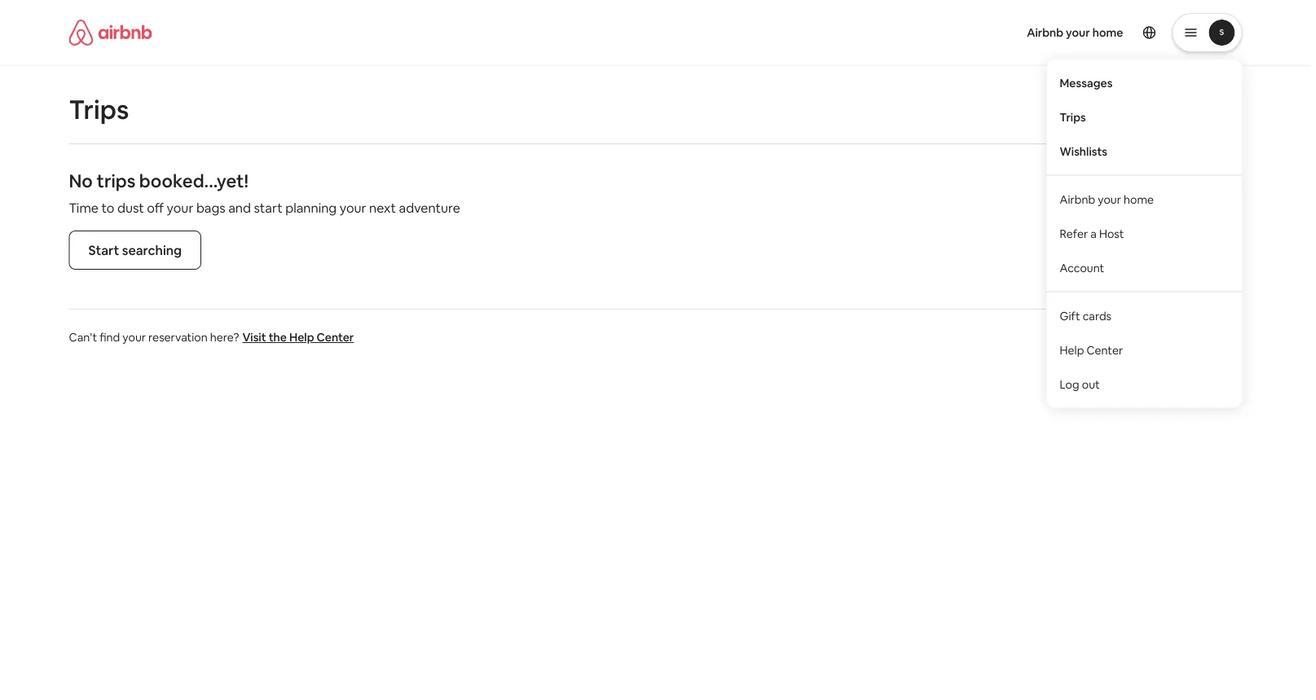 Task type: locate. For each thing, give the bounding box(es) containing it.
wishlists link
[[1047, 134, 1242, 168]]

refer
[[1060, 226, 1088, 241]]

start
[[254, 199, 283, 216]]

airbnb up messages
[[1027, 25, 1064, 40]]

out
[[1082, 377, 1100, 392]]

booked...yet!
[[139, 169, 249, 192]]

airbnb your home link up host
[[1047, 182, 1242, 216]]

home for the top airbnb your home link
[[1093, 25, 1123, 40]]

airbnb your home up host
[[1060, 192, 1154, 207]]

log
[[1060, 377, 1079, 392]]

0 vertical spatial airbnb
[[1027, 25, 1064, 40]]

refer a host link
[[1047, 216, 1242, 251]]

can't
[[69, 330, 97, 345]]

reservation here?
[[148, 330, 239, 345]]

0 vertical spatial home
[[1093, 25, 1123, 40]]

log out
[[1060, 377, 1100, 392]]

trips up trips
[[69, 92, 129, 126]]

account
[[1060, 260, 1104, 275]]

1 vertical spatial airbnb
[[1060, 192, 1095, 207]]

your right off
[[167, 199, 193, 216]]

home up refer a host 'link'
[[1124, 192, 1154, 207]]

trips
[[69, 92, 129, 126], [1060, 110, 1086, 124]]

your up messages
[[1066, 25, 1090, 40]]

airbnb
[[1027, 25, 1064, 40], [1060, 192, 1095, 207]]

find
[[100, 330, 120, 345]]

trips up 'wishlists'
[[1060, 110, 1086, 124]]

home
[[1093, 25, 1123, 40], [1124, 192, 1154, 207]]

to
[[101, 199, 114, 216]]

1 horizontal spatial trips
[[1060, 110, 1086, 124]]

gift cards
[[1060, 309, 1112, 323]]

1 vertical spatial home
[[1124, 192, 1154, 207]]

airbnb your home link
[[1017, 15, 1133, 50], [1047, 182, 1242, 216]]

0 vertical spatial airbnb your home link
[[1017, 15, 1133, 50]]

your
[[1066, 25, 1090, 40], [1098, 192, 1121, 207], [167, 199, 193, 216], [340, 199, 366, 216], [123, 330, 146, 345]]

start
[[88, 242, 119, 258]]

visit
[[242, 330, 266, 345]]

host
[[1099, 226, 1124, 241]]

airbnb your home
[[1027, 25, 1123, 40], [1060, 192, 1154, 207]]

planning
[[285, 199, 337, 216]]

airbnb up refer
[[1060, 192, 1095, 207]]

airbnb your home up messages
[[1027, 25, 1123, 40]]

airbnb your home link up messages
[[1017, 15, 1133, 50]]

1 vertical spatial airbnb your home link
[[1047, 182, 1242, 216]]

your right planning
[[340, 199, 366, 216]]

home up messages
[[1093, 25, 1123, 40]]

time
[[69, 199, 99, 216]]

gift cards link
[[1047, 299, 1242, 333]]

0 vertical spatial airbnb your home
[[1027, 25, 1123, 40]]

your right find
[[123, 330, 146, 345]]

center
[[1087, 343, 1123, 357]]

visit the help center link
[[242, 330, 354, 345]]



Task type: describe. For each thing, give the bounding box(es) containing it.
the
[[269, 330, 287, 345]]

trips
[[97, 169, 135, 192]]

airbnb for the top airbnb your home link
[[1027, 25, 1064, 40]]

wishlists
[[1060, 144, 1107, 159]]

help center
[[1060, 343, 1123, 357]]

0 horizontal spatial trips
[[69, 92, 129, 126]]

messages link
[[1047, 66, 1242, 100]]

home for airbnb your home link to the bottom
[[1124, 192, 1154, 207]]

no
[[69, 169, 93, 192]]

can't find your reservation here? visit the help center
[[69, 330, 354, 345]]

airbnb for airbnb your home link to the bottom
[[1060, 192, 1095, 207]]

bags
[[196, 199, 225, 216]]

no trips booked...yet! time to dust off your bags and start planning your next adventure
[[69, 169, 460, 216]]

next adventure
[[369, 199, 460, 216]]

gift
[[1060, 309, 1080, 323]]

help center link
[[1047, 333, 1242, 367]]

profile element
[[675, 0, 1242, 408]]

and
[[228, 199, 251, 216]]

a
[[1091, 226, 1097, 241]]

your up host
[[1098, 192, 1121, 207]]

refer a host
[[1060, 226, 1124, 241]]

dust
[[117, 199, 144, 216]]

1 vertical spatial airbnb your home
[[1060, 192, 1154, 207]]

help center
[[289, 330, 354, 345]]

off
[[147, 199, 164, 216]]

trips link
[[1047, 100, 1242, 134]]

log out button
[[1047, 367, 1242, 401]]

help
[[1060, 343, 1084, 357]]

searching
[[122, 242, 182, 258]]

start searching
[[88, 242, 182, 258]]

messages
[[1060, 75, 1113, 90]]

start searching link
[[69, 231, 201, 270]]

trips inside "profile" element
[[1060, 110, 1086, 124]]

cards
[[1083, 309, 1112, 323]]

account link
[[1047, 251, 1242, 285]]



Task type: vqa. For each thing, say whether or not it's contained in the screenshot.
"choices"
no



